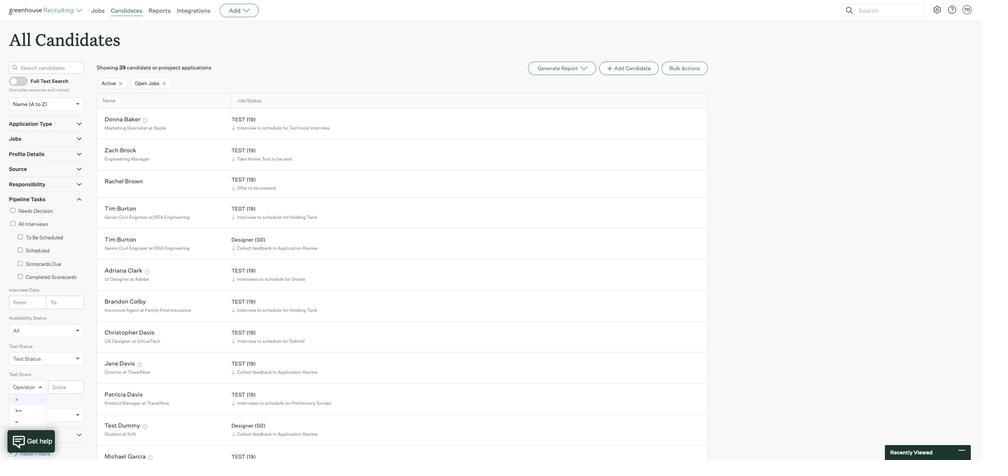 Task type: locate. For each thing, give the bounding box(es) containing it.
active
[[102, 80, 116, 86]]

(19) inside the test (19) collect feedback in application review
[[247, 361, 256, 367]]

in for test dummy
[[273, 431, 277, 437]]

designer
[[231, 237, 254, 243], [110, 276, 129, 282], [112, 338, 131, 344], [231, 423, 254, 429]]

needs decision
[[18, 208, 53, 214]]

to
[[36, 101, 41, 107], [257, 125, 262, 131], [272, 156, 276, 162], [248, 185, 253, 191], [257, 214, 262, 220], [260, 276, 264, 282], [257, 307, 262, 313], [257, 338, 262, 344], [260, 400, 264, 406]]

test inside test (19) interview to schedule for debrief
[[231, 330, 245, 336]]

test for ux designer at virtuetech
[[231, 330, 245, 336]]

test for product manager at travelnow
[[231, 392, 245, 398]]

in up test (19) interviews to schedule for preliminary screen
[[273, 369, 277, 375]]

davis right patricia
[[127, 391, 143, 398]]

Score number field
[[48, 381, 84, 394]]

interview for ux designer at virtuetech
[[237, 338, 256, 344]]

all down availability
[[13, 327, 20, 334]]

interview to schedule for holding tank link down created
[[230, 214, 319, 221]]

status up score
[[25, 356, 41, 362]]

test (19) offer to be created
[[231, 176, 276, 191]]

interview
[[237, 125, 256, 131], [311, 125, 330, 131], [237, 214, 256, 220], [9, 287, 28, 293], [237, 307, 256, 313], [237, 338, 256, 344]]

tim for designer
[[105, 236, 116, 243]]

student
[[105, 431, 121, 437]]

name left (a
[[13, 101, 28, 107]]

1 burton from the top
[[117, 205, 136, 212]]

senior for test (19)
[[105, 214, 118, 220]]

schedule for tim burton
[[263, 214, 282, 220]]

2 tank from the top
[[307, 307, 317, 313]]

senior down "rachel"
[[105, 214, 118, 220]]

for inside test (19) interviews to schedule for preliminary screen
[[285, 400, 291, 406]]

1 vertical spatial scheduled
[[26, 248, 50, 254]]

tim burton link
[[105, 205, 136, 213], [105, 236, 136, 244]]

to left the be
[[26, 234, 31, 240]]

2 vertical spatial interviews
[[237, 400, 259, 406]]

2 vertical spatial jobs
[[9, 136, 21, 142]]

0 vertical spatial scheduled
[[39, 234, 63, 240]]

(19) for engineering manager
[[247, 147, 256, 154]]

tim burton link up adriana clark
[[105, 236, 136, 244]]

2 vertical spatial collect feedback in application review link
[[230, 431, 320, 438]]

<= option
[[9, 439, 46, 450]]

schedule inside test (19) interviews to schedule for preliminary screen
[[265, 400, 284, 406]]

jobs
[[91, 7, 105, 14], [148, 80, 159, 86], [9, 136, 21, 142]]

0 vertical spatial davis
[[139, 329, 155, 336]]

2 collect feedback in application review link from the top
[[230, 369, 320, 376]]

insurance right first
[[171, 307, 191, 313]]

schedule left onsite
[[265, 276, 284, 282]]

director
[[105, 369, 122, 375]]

2 test (19) interview to schedule for holding tank from the top
[[231, 299, 317, 313]]

1 horizontal spatial be
[[277, 156, 282, 162]]

8 test from the top
[[231, 361, 245, 367]]

2 engineer from the top
[[129, 245, 148, 251]]

responsibility
[[9, 181, 45, 187]]

1 rsa from the top
[[154, 214, 163, 220]]

test dummy has been in application review for more than 5 days image
[[141, 425, 148, 429]]

collect feedback in application review link down interviews to schedule for preliminary screen 'link'
[[230, 431, 320, 438]]

0 vertical spatial collect
[[237, 245, 252, 251]]

1 vertical spatial collect feedback in application review link
[[230, 369, 320, 376]]

feedback up test (19)
[[253, 431, 272, 437]]

0 vertical spatial holding
[[289, 214, 306, 220]]

1 tank from the top
[[307, 214, 317, 220]]

feedback inside the test (19) collect feedback in application review
[[253, 369, 272, 375]]

> option
[[9, 394, 46, 405]]

travelnow down jane davis has been in application review for more than 5 days image
[[128, 369, 150, 375]]

test for director at travelnow
[[231, 361, 245, 367]]

application type
[[9, 121, 52, 127]]

2 (50) from the top
[[255, 423, 266, 429]]

offer up >=
[[9, 400, 19, 406]]

application down interviews to schedule for preliminary screen 'link'
[[278, 431, 302, 437]]

all inside the offer element
[[13, 412, 20, 418]]

tim burton link down rachel brown link
[[105, 205, 136, 213]]

0 vertical spatial scorecards
[[26, 261, 51, 267]]

christopher
[[105, 329, 138, 336]]

to inside test (19) interviews to schedule for onsite
[[260, 276, 264, 282]]

engineering inside zach brock engineering manager
[[105, 156, 130, 162]]

notes)
[[56, 87, 69, 93]]

travelnow up test dummy has been in application review for more than 5 days image
[[147, 400, 169, 406]]

offer left created
[[237, 185, 247, 191]]

2 (19) from the top
[[247, 147, 256, 154]]

candidates right jobs "link"
[[111, 7, 143, 14]]

= option
[[9, 416, 46, 428]]

all candidates
[[9, 28, 120, 50]]

to down completed scorecards on the bottom
[[50, 299, 57, 306]]

0 vertical spatial status
[[33, 315, 47, 321]]

davis inside patricia davis product manager at travelnow
[[127, 391, 143, 398]]

0 vertical spatial tank
[[307, 214, 317, 220]]

score
[[19, 372, 31, 377]]

1 vertical spatial review
[[303, 369, 318, 375]]

1 vertical spatial feedback
[[253, 369, 272, 375]]

holding for brandon colby
[[289, 307, 306, 313]]

(19) inside test (19) offer to be created
[[247, 176, 256, 183]]

0 vertical spatial in
[[273, 245, 277, 251]]

1 vertical spatial tim
[[105, 236, 116, 243]]

tim burton senior civil engineer at rsa engineering up adriana clark has been in onsite for more than 21 days icon
[[105, 236, 190, 251]]

bulk actions link
[[662, 62, 708, 75]]

1 vertical spatial tim burton link
[[105, 236, 136, 244]]

1 vertical spatial (50)
[[255, 423, 266, 429]]

christopher davis ux designer at virtuetech
[[105, 329, 160, 344]]

0 vertical spatial engineering
[[105, 156, 130, 162]]

(50) for senior civil engineer at rsa engineering
[[255, 237, 266, 243]]

0 vertical spatial (50)
[[255, 237, 266, 243]]

1 vertical spatial to
[[50, 299, 57, 306]]

8 (19) from the top
[[247, 361, 256, 367]]

test inside test (19) interviews to schedule for onsite
[[231, 268, 245, 274]]

test status down availability
[[9, 344, 33, 349]]

review up preliminary
[[303, 369, 318, 375]]

status for test status
[[19, 344, 33, 349]]

0 horizontal spatial jobs
[[9, 136, 21, 142]]

5 test from the top
[[231, 268, 245, 274]]

burton up adriana clark
[[117, 236, 136, 243]]

senior for designer (50)
[[105, 245, 118, 251]]

1 engineer from the top
[[129, 214, 148, 220]]

1 vertical spatial scorecards
[[51, 274, 77, 280]]

1 vertical spatial be
[[254, 185, 259, 191]]

1 vertical spatial in
[[273, 369, 277, 375]]

student at n/a
[[105, 431, 136, 437]]

2 vertical spatial engineering
[[164, 245, 190, 251]]

test (19) interview to schedule for holding tank down created
[[231, 206, 317, 220]]

1 designer (50) collect feedback in application review from the top
[[231, 237, 318, 251]]

status down the availability status element
[[19, 344, 33, 349]]

Completed Scorecards checkbox
[[18, 274, 23, 279]]

2 vertical spatial status
[[25, 356, 41, 362]]

0 vertical spatial manager
[[131, 156, 150, 162]]

2 feedback from the top
[[253, 369, 272, 375]]

0 vertical spatial tim burton link
[[105, 205, 136, 213]]

add candidate link
[[600, 62, 659, 75]]

burton for test
[[117, 205, 136, 212]]

interviews to schedule for onsite link
[[230, 276, 307, 283]]

status right availability
[[33, 315, 47, 321]]

tim up adriana
[[105, 236, 116, 243]]

onsite
[[292, 276, 305, 282]]

candidate reports are now available! apply filters and select "view in app" element
[[528, 62, 597, 75]]

1 (19) from the top
[[247, 116, 256, 123]]

10 (19) from the top
[[247, 454, 256, 460]]

10 test from the top
[[231, 454, 245, 460]]

add button
[[220, 4, 259, 17]]

schedule left technical
[[263, 125, 282, 131]]

interview to schedule for holding tank link
[[230, 214, 319, 221], [230, 307, 319, 314]]

1 tim from the top
[[105, 205, 116, 212]]

(19) for product manager at travelnow
[[247, 392, 256, 398]]

(19) inside test (19) interviews to schedule for preliminary screen
[[247, 392, 256, 398]]

tim burton senior civil engineer at rsa engineering for test
[[105, 205, 190, 220]]

1 vertical spatial holding
[[289, 307, 306, 313]]

< option
[[9, 428, 46, 439]]

4 test from the top
[[231, 206, 245, 212]]

test status up score
[[13, 356, 41, 362]]

burton for designer
[[117, 236, 136, 243]]

jobs right 'open'
[[148, 80, 159, 86]]

reports
[[149, 7, 171, 14]]

1 test from the top
[[231, 116, 245, 123]]

be inside test (19) offer to be created
[[254, 185, 259, 191]]

2 tim burton senior civil engineer at rsa engineering from the top
[[105, 236, 190, 251]]

application down name (a to z)
[[9, 121, 38, 127]]

1 vertical spatial interviews
[[237, 276, 259, 282]]

test inside the test (19) collect feedback in application review
[[231, 361, 245, 367]]

for for patricia davis
[[285, 400, 291, 406]]

1 vertical spatial test (19) interview to schedule for holding tank
[[231, 299, 317, 313]]

to inside test (19) offer to be created
[[248, 185, 253, 191]]

rachel brown link
[[105, 178, 143, 186]]

2 tim burton link from the top
[[105, 236, 136, 244]]

3 collect from the top
[[237, 431, 252, 437]]

application for senior civil engineer at rsa engineering
[[278, 245, 302, 251]]

interview to schedule for holding tank link up test (19) interview to schedule for debrief
[[230, 307, 319, 314]]

0 horizontal spatial name
[[13, 101, 28, 107]]

(50) down interviews to schedule for preliminary screen 'link'
[[255, 423, 266, 429]]

home
[[248, 156, 261, 162]]

3 in from the top
[[273, 431, 277, 437]]

interview inside test (19) interview to schedule for debrief
[[237, 338, 256, 344]]

rsa
[[154, 214, 163, 220], [154, 245, 163, 251]]

to inside test (19) interviews to schedule for preliminary screen
[[260, 400, 264, 406]]

add inside popup button
[[229, 7, 241, 14]]

generate report
[[538, 65, 578, 71]]

schedule up test (19) interview to schedule for debrief
[[263, 307, 282, 313]]

sent
[[283, 156, 293, 162]]

burton down rachel brown link
[[117, 205, 136, 212]]

davis inside christopher davis ux designer at virtuetech
[[139, 329, 155, 336]]

0 vertical spatial designer (50) collect feedback in application review
[[231, 237, 318, 251]]

interview for insurance agent at family first insurance
[[237, 307, 256, 313]]

interview date
[[9, 287, 39, 293]]

review
[[303, 245, 318, 251], [303, 369, 318, 375], [303, 431, 318, 437]]

in up test (19) interviews to schedule for onsite
[[273, 245, 277, 251]]

(19) inside test (19) interview to schedule for technical interview
[[247, 116, 256, 123]]

2 insurance from the left
[[171, 307, 191, 313]]

0 vertical spatial review
[[303, 245, 318, 251]]

adriana clark has been in onsite for more than 21 days image
[[144, 270, 150, 274]]

collect feedback in application review link up test (19) interviews to schedule for preliminary screen
[[230, 369, 320, 376]]

schedule down created
[[263, 214, 282, 220]]

donna baker link
[[105, 116, 140, 124]]

2 vertical spatial in
[[273, 431, 277, 437]]

0 vertical spatial interviews
[[25, 221, 48, 227]]

1 vertical spatial test status
[[13, 356, 41, 362]]

1 horizontal spatial add
[[615, 65, 625, 71]]

0 horizontal spatial add
[[229, 7, 241, 14]]

1 vertical spatial senior
[[105, 245, 118, 251]]

tim for test
[[105, 205, 116, 212]]

1 horizontal spatial to
[[50, 299, 57, 306]]

name for name
[[103, 98, 116, 103]]

application for student at n/a
[[278, 431, 302, 437]]

engineer up clark
[[129, 245, 148, 251]]

2 in from the top
[[273, 369, 277, 375]]

engineer down brown
[[129, 214, 148, 220]]

2 collect from the top
[[237, 369, 252, 375]]

1 vertical spatial engineer
[[129, 245, 148, 251]]

in inside the test (19) collect feedback in application review
[[273, 369, 277, 375]]

1 test (19) interview to schedule for holding tank from the top
[[231, 206, 317, 220]]

reset filters
[[20, 450, 50, 457]]

2 horizontal spatial jobs
[[148, 80, 159, 86]]

1 vertical spatial designer (50) collect feedback in application review
[[231, 423, 318, 437]]

1 vertical spatial rsa
[[154, 245, 163, 251]]

5 (19) from the top
[[247, 268, 256, 274]]

2 vertical spatial davis
[[127, 391, 143, 398]]

davis
[[139, 329, 155, 336], [119, 360, 135, 367], [127, 391, 143, 398]]

availability status
[[9, 315, 47, 321]]

or
[[152, 64, 157, 71]]

interview to schedule for debrief link
[[230, 338, 307, 345]]

schedule left preliminary
[[265, 400, 284, 406]]

feedback down interview to schedule for debrief link
[[253, 369, 272, 375]]

zach brock link
[[105, 147, 136, 155]]

completed
[[26, 274, 50, 280]]

1 vertical spatial candidates
[[35, 28, 120, 50]]

scorecards down due
[[51, 274, 77, 280]]

scheduled right the be
[[39, 234, 63, 240]]

review up onsite
[[303, 245, 318, 251]]

2 designer (50) collect feedback in application review from the top
[[231, 423, 318, 437]]

candidates down jobs "link"
[[35, 28, 120, 50]]

0 horizontal spatial offer
[[9, 400, 19, 406]]

name down active
[[103, 98, 116, 103]]

to inside test (19) interview to schedule for technical interview
[[257, 125, 262, 131]]

1 (50) from the top
[[255, 237, 266, 243]]

test inside test (19) interview to schedule for technical interview
[[231, 116, 245, 123]]

christopher davis link
[[105, 329, 155, 337]]

to for marketing specialist at apple
[[257, 125, 262, 131]]

schedule inside test (19) interview to schedule for debrief
[[263, 338, 282, 344]]

1 in from the top
[[273, 245, 277, 251]]

all down greenhouse recruiting image
[[9, 28, 31, 50]]

manager for davis
[[122, 400, 141, 406]]

1 horizontal spatial offer
[[237, 185, 247, 191]]

review down preliminary
[[303, 431, 318, 437]]

designer (50) collect feedback in application review up test (19) interviews to schedule for onsite
[[231, 237, 318, 251]]

zach brock engineering manager
[[105, 147, 150, 162]]

7 test from the top
[[231, 330, 245, 336]]

2 holding from the top
[[289, 307, 306, 313]]

test for senior civil engineer at rsa engineering
[[231, 206, 245, 212]]

interview for marketing specialist at apple
[[237, 125, 256, 131]]

tim burton senior civil engineer at rsa engineering for designer
[[105, 236, 190, 251]]

test inside test (19) interviews to schedule for preliminary screen
[[231, 392, 245, 398]]

0 horizontal spatial be
[[254, 185, 259, 191]]

interview to schedule for holding tank link for burton
[[230, 214, 319, 221]]

interviews inside test (19) interviews to schedule for onsite
[[237, 276, 259, 282]]

insurance down brandon
[[105, 307, 125, 313]]

1 vertical spatial tim burton senior civil engineer at rsa engineering
[[105, 236, 190, 251]]

collect for jane davis
[[237, 369, 252, 375]]

0 vertical spatial to
[[26, 234, 31, 240]]

1 vertical spatial davis
[[119, 360, 135, 367]]

collect feedback in application review link up test (19) interviews to schedule for onsite
[[230, 245, 320, 252]]

1 vertical spatial engineering
[[164, 214, 190, 220]]

0 vertical spatial test (19) interview to schedule for holding tank
[[231, 206, 317, 220]]

(50) up test (19) interviews to schedule for onsite
[[255, 237, 266, 243]]

7 (19) from the top
[[247, 330, 256, 336]]

>=
[[15, 407, 22, 414]]

manager inside patricia davis product manager at travelnow
[[122, 400, 141, 406]]

in for jane davis
[[273, 369, 277, 375]]

to for product manager at travelnow
[[260, 400, 264, 406]]

1 vertical spatial status
[[19, 344, 33, 349]]

tim burton senior civil engineer at rsa engineering down brown
[[105, 205, 190, 220]]

manager down brock on the top of the page
[[131, 156, 150, 162]]

None field
[[9, 381, 17, 394]]

davis up virtuetech
[[139, 329, 155, 336]]

name
[[103, 98, 116, 103], [13, 101, 28, 107]]

to be scheduled
[[26, 234, 63, 240]]

2 senior from the top
[[105, 245, 118, 251]]

preliminary
[[292, 400, 316, 406]]

senior up adriana
[[105, 245, 118, 251]]

scorecards up completed
[[26, 261, 51, 267]]

0 vertical spatial collect feedback in application review link
[[230, 245, 320, 252]]

(19) inside test (19) interviews to schedule for onsite
[[247, 268, 256, 274]]

at inside patricia davis product manager at travelnow
[[142, 400, 146, 406]]

designer inside christopher davis ux designer at virtuetech
[[112, 338, 131, 344]]

> >=
[[15, 396, 22, 414]]

1 vertical spatial burton
[[117, 236, 136, 243]]

bulk actions
[[670, 65, 700, 71]]

jobs up profile
[[9, 136, 21, 142]]

td
[[964, 7, 971, 12]]

name for name (a to z)
[[13, 101, 28, 107]]

To Be Scheduled checkbox
[[18, 234, 23, 239]]

tim down "rachel"
[[105, 205, 116, 212]]

<=
[[15, 441, 22, 447]]

1 civil from the top
[[119, 214, 128, 220]]

interviews
[[25, 221, 48, 227], [237, 276, 259, 282], [237, 400, 259, 406]]

1 vertical spatial manager
[[122, 400, 141, 406]]

scheduled down the be
[[26, 248, 50, 254]]

9 test from the top
[[231, 392, 245, 398]]

feedback up test (19) interviews to schedule for onsite
[[253, 245, 272, 251]]

1 horizontal spatial insurance
[[171, 307, 191, 313]]

0 vertical spatial tim
[[105, 205, 116, 212]]

2 vertical spatial review
[[303, 431, 318, 437]]

michael garcia has been in application review for more than 5 days image
[[147, 456, 154, 460]]

1 holding from the top
[[289, 214, 306, 220]]

product
[[105, 400, 121, 406]]

test (19) interviews to schedule for onsite
[[231, 268, 305, 282]]

1 horizontal spatial name
[[103, 98, 116, 103]]

3 test from the top
[[231, 176, 245, 183]]

for for brandon colby
[[283, 307, 288, 313]]

1 senior from the top
[[105, 214, 118, 220]]

1 vertical spatial civil
[[119, 245, 128, 251]]

application inside the test (19) collect feedback in application review
[[278, 369, 302, 375]]

9 (19) from the top
[[247, 392, 256, 398]]

0 vertical spatial interview to schedule for holding tank link
[[230, 214, 319, 221]]

1 vertical spatial tank
[[307, 307, 317, 313]]

and
[[48, 87, 55, 93]]

application up test (19) interviews to schedule for preliminary screen
[[278, 369, 302, 375]]

application for director at travelnow
[[278, 369, 302, 375]]

1 vertical spatial interview to schedule for holding tank link
[[230, 307, 319, 314]]

collect for test dummy
[[237, 431, 252, 437]]

designer (50) collect feedback in application review
[[231, 237, 318, 251], [231, 423, 318, 437]]

all interviews
[[18, 221, 48, 227]]

davis up director at travelnow at bottom left
[[119, 360, 135, 367]]

marketing specialist at apple
[[105, 125, 166, 131]]

2 vertical spatial collect
[[237, 431, 252, 437]]

0 vertical spatial be
[[277, 156, 282, 162]]

4 (19) from the top
[[247, 206, 256, 212]]

1 horizontal spatial scorecards
[[51, 274, 77, 280]]

test (19) interview to schedule for holding tank down interviews to schedule for onsite link
[[231, 299, 317, 313]]

availability status element
[[9, 315, 84, 343]]

to inside test (19) interview to schedule for debrief
[[257, 338, 262, 344]]

senior
[[105, 214, 118, 220], [105, 245, 118, 251]]

interviews inside test (19) interviews to schedule for preliminary screen
[[237, 400, 259, 406]]

(19) for marketing specialist at apple
[[247, 116, 256, 123]]

be left sent
[[277, 156, 282, 162]]

2 test from the top
[[231, 147, 245, 154]]

schedule left the debrief
[[263, 338, 282, 344]]

status
[[33, 315, 47, 321], [19, 344, 33, 349], [25, 356, 41, 362]]

test status
[[9, 344, 33, 349], [13, 356, 41, 362]]

review inside the test (19) collect feedback in application review
[[303, 369, 318, 375]]

0 vertical spatial civil
[[119, 214, 128, 220]]

at inside the brandon colby insurance agent at family first insurance
[[140, 307, 144, 313]]

6 test from the top
[[231, 299, 245, 305]]

manager for brock
[[131, 156, 150, 162]]

details
[[27, 151, 44, 157]]

(19) for director at travelnow
[[247, 361, 256, 367]]

actions
[[682, 65, 700, 71]]

3 feedback from the top
[[253, 431, 272, 437]]

engineering for designer (50)
[[164, 245, 190, 251]]

for inside test (19) interview to schedule for debrief
[[283, 338, 288, 344]]

1 tim burton link from the top
[[105, 205, 136, 213]]

3 (19) from the top
[[247, 176, 256, 183]]

0 vertical spatial feedback
[[253, 245, 272, 251]]

application up onsite
[[278, 245, 302, 251]]

interviews for test (19) interviews to schedule for onsite
[[237, 276, 259, 282]]

jane
[[105, 360, 118, 367]]

list box containing >
[[9, 394, 46, 450]]

ux
[[105, 338, 111, 344]]

2 review from the top
[[303, 369, 318, 375]]

scorecards
[[26, 261, 51, 267], [51, 274, 77, 280]]

1 interview to schedule for holding tank link from the top
[[230, 214, 319, 221]]

(19) inside test (19) interview to schedule for debrief
[[247, 330, 256, 336]]

open jobs
[[135, 80, 159, 86]]

jobs left candidates link
[[91, 7, 105, 14]]

1 tim burton senior civil engineer at rsa engineering from the top
[[105, 205, 190, 220]]

1 horizontal spatial jobs
[[91, 7, 105, 14]]

manager inside zach brock engineering manager
[[131, 156, 150, 162]]

3 review from the top
[[303, 431, 318, 437]]

to for senior civil engineer at rsa engineering
[[257, 214, 262, 220]]

0 vertical spatial offer
[[237, 185, 247, 191]]

2 vertical spatial feedback
[[253, 431, 272, 437]]

0 horizontal spatial scorecards
[[26, 261, 51, 267]]

0 vertical spatial rsa
[[154, 214, 163, 220]]

list box
[[9, 394, 46, 450]]

test inside test (19) take home test to be sent
[[231, 147, 245, 154]]

designer (50) collect feedback in application review down interviews to schedule for preliminary screen 'link'
[[231, 423, 318, 437]]

adobe
[[135, 276, 149, 282]]

0 vertical spatial tim burton senior civil engineer at rsa engineering
[[105, 205, 190, 220]]

1 vertical spatial collect
[[237, 369, 252, 375]]

z)
[[42, 101, 47, 107]]

test (19) take home test to be sent
[[231, 147, 293, 162]]

Needs Decision checkbox
[[10, 208, 15, 213]]

>
[[15, 396, 18, 403]]

2 civil from the top
[[119, 245, 128, 251]]

collect feedback in application review link for test dummy
[[230, 431, 320, 438]]

configure image
[[933, 5, 942, 14]]

0 vertical spatial add
[[229, 7, 241, 14]]

be left created
[[254, 185, 259, 191]]

(50)
[[255, 237, 266, 243], [255, 423, 266, 429]]

0 vertical spatial burton
[[117, 205, 136, 212]]

3 collect feedback in application review link from the top
[[230, 431, 320, 438]]

0 vertical spatial engineer
[[129, 214, 148, 220]]

patricia davis link
[[105, 391, 143, 399]]

n/a
[[128, 431, 136, 437]]

manager down patricia davis link on the left
[[122, 400, 141, 406]]

name (a to z) option
[[13, 101, 47, 107]]

collect inside the test (19) collect feedback in application review
[[237, 369, 252, 375]]

civil up adriana clark
[[119, 245, 128, 251]]

all up =
[[13, 412, 20, 418]]

(19) inside test (19) take home test to be sent
[[247, 147, 256, 154]]

in down interviews to schedule for preliminary screen 'link'
[[273, 431, 277, 437]]

1 vertical spatial add
[[615, 65, 625, 71]]

holding
[[289, 214, 306, 220], [289, 307, 306, 313]]

0 vertical spatial senior
[[105, 214, 118, 220]]

2 burton from the top
[[117, 236, 136, 243]]

0 horizontal spatial to
[[26, 234, 31, 240]]

6 (19) from the top
[[247, 299, 256, 305]]

1 vertical spatial travelnow
[[147, 400, 169, 406]]

2 tim from the top
[[105, 236, 116, 243]]

2 interview to schedule for holding tank link from the top
[[230, 307, 319, 314]]

civil for designer (50)
[[119, 245, 128, 251]]

rachel
[[105, 178, 124, 185]]

civil down rachel brown link
[[119, 214, 128, 220]]

2 rsa from the top
[[154, 245, 163, 251]]

engineer for designer (50)
[[129, 245, 148, 251]]

0 horizontal spatial insurance
[[105, 307, 125, 313]]

generate report button
[[528, 62, 597, 75]]

1 review from the top
[[303, 245, 318, 251]]

0 vertical spatial candidates
[[111, 7, 143, 14]]

test
[[231, 116, 245, 123], [231, 147, 245, 154], [231, 176, 245, 183], [231, 206, 245, 212], [231, 268, 245, 274], [231, 299, 245, 305], [231, 330, 245, 336], [231, 361, 245, 367], [231, 392, 245, 398], [231, 454, 245, 460]]



Task type: describe. For each thing, give the bounding box(es) containing it.
test (19) interview to schedule for debrief
[[231, 330, 305, 344]]

full
[[31, 78, 39, 84]]

holding for tim burton
[[289, 214, 306, 220]]

rsa for test (19)
[[154, 214, 163, 220]]

patricia davis product manager at travelnow
[[105, 391, 169, 406]]

interviews for test (19) interviews to schedule for preliminary screen
[[237, 400, 259, 406]]

travelnow inside patricia davis product manager at travelnow
[[147, 400, 169, 406]]

<
[[15, 430, 18, 436]]

jobs link
[[91, 7, 105, 14]]

add for add candidate
[[615, 65, 625, 71]]

offer element
[[9, 399, 84, 427]]

viewed
[[914, 449, 933, 456]]

pipeline
[[9, 196, 30, 203]]

collect feedback in application review link for jane davis
[[230, 369, 320, 376]]

scorecards due
[[26, 261, 61, 267]]

1 vertical spatial jobs
[[148, 80, 159, 86]]

at inside christopher davis ux designer at virtuetech
[[132, 338, 136, 344]]

test (19) interviews to schedule for preliminary screen
[[231, 392, 332, 406]]

civil for test (19)
[[119, 214, 128, 220]]

(19) for insurance agent at family first insurance
[[247, 299, 256, 305]]

all right all interviews checkbox
[[18, 221, 24, 227]]

first
[[160, 307, 170, 313]]

ui
[[105, 276, 109, 282]]

39
[[119, 64, 126, 71]]

1 feedback from the top
[[253, 245, 272, 251]]

brandon colby link
[[105, 298, 146, 306]]

clark
[[128, 267, 142, 274]]

availability
[[9, 315, 32, 321]]

test (19) collect feedback in application review
[[231, 361, 318, 375]]

for for tim burton
[[283, 214, 288, 220]]

from
[[13, 299, 26, 306]]

tank for brandon colby
[[307, 307, 317, 313]]

review for jane davis
[[303, 369, 318, 375]]

(50) for student at n/a
[[255, 423, 266, 429]]

designer (50) collect feedback in application review for student at n/a
[[231, 423, 318, 437]]

designer (50) collect feedback in application review for senior civil engineer at rsa engineering
[[231, 237, 318, 251]]

1 collect from the top
[[237, 245, 252, 251]]

test for engineering manager
[[231, 147, 245, 154]]

test inside test (19) offer to be created
[[231, 176, 245, 183]]

dummy
[[118, 422, 140, 429]]

be inside test (19) take home test to be sent
[[277, 156, 282, 162]]

marketing
[[105, 125, 126, 131]]

davis for patricia
[[127, 391, 143, 398]]

td button
[[963, 5, 972, 14]]

agent
[[126, 307, 139, 313]]

education
[[9, 432, 35, 438]]

test for insurance agent at family first insurance
[[231, 299, 245, 305]]

to for insurance agent at family first insurance
[[257, 307, 262, 313]]

tasks
[[31, 196, 46, 203]]

for inside test (19) interview to schedule for technical interview
[[283, 125, 288, 131]]

prospect
[[159, 64, 180, 71]]

candidate
[[127, 64, 151, 71]]

checkmark image
[[12, 78, 18, 83]]

filters
[[35, 450, 50, 457]]

test inside test (19) take home test to be sent
[[262, 156, 271, 162]]

=
[[15, 419, 18, 425]]

take
[[237, 156, 247, 162]]

bulk
[[670, 65, 681, 71]]

test score
[[9, 372, 31, 377]]

test (19) interview to schedule for holding tank for colby
[[231, 299, 317, 313]]

td button
[[962, 4, 974, 16]]

for for christopher davis
[[283, 338, 288, 344]]

interview to schedule for technical interview link
[[230, 124, 332, 131]]

Scorecards Due checkbox
[[18, 261, 23, 266]]

test dummy
[[105, 422, 140, 429]]

integrations link
[[177, 7, 211, 14]]

add for add
[[229, 7, 241, 14]]

needs
[[18, 208, 33, 214]]

Search text field
[[857, 5, 918, 16]]

review for test dummy
[[303, 431, 318, 437]]

operator
[[13, 384, 35, 390]]

0 vertical spatial jobs
[[91, 7, 105, 14]]

type
[[39, 121, 52, 127]]

adriana clark link
[[105, 267, 142, 275]]

tim burton link for test
[[105, 205, 136, 213]]

ui designer at adobe
[[105, 276, 149, 282]]

reset filters button
[[9, 447, 54, 460]]

due
[[52, 261, 61, 267]]

engineering for test (19)
[[164, 214, 190, 220]]

greenhouse recruiting image
[[9, 6, 76, 15]]

davis for jane
[[119, 360, 135, 367]]

for inside test (19) interviews to schedule for onsite
[[285, 276, 291, 282]]

recently viewed
[[891, 449, 933, 456]]

candidates link
[[111, 7, 143, 14]]

donna baker has been in technical interview for more than 14 days image
[[142, 119, 149, 123]]

rsa for designer (50)
[[154, 245, 163, 251]]

decision
[[34, 208, 53, 214]]

to for ux designer at virtuetech
[[257, 338, 262, 344]]

schedule for brandon colby
[[263, 307, 282, 313]]

status for all
[[33, 315, 47, 321]]

All Interviews checkbox
[[10, 221, 15, 226]]

0 vertical spatial travelnow
[[128, 369, 150, 375]]

Search candidates field
[[9, 62, 84, 74]]

to for ui designer at adobe
[[260, 276, 264, 282]]

davis for christopher
[[139, 329, 155, 336]]

(a
[[29, 101, 34, 107]]

test for ui designer at adobe
[[231, 268, 245, 274]]

name (a to z)
[[13, 101, 47, 107]]

tim burton link for designer
[[105, 236, 136, 244]]

= < <=
[[15, 419, 22, 447]]

(19) for ui designer at adobe
[[247, 268, 256, 274]]

integrations
[[177, 7, 211, 14]]

zach
[[105, 147, 119, 154]]

feedback for test dummy
[[253, 431, 272, 437]]

test (19)
[[231, 454, 256, 460]]

full text search (includes resumes and notes)
[[9, 78, 69, 93]]

donna baker
[[105, 116, 140, 123]]

showing
[[97, 64, 118, 71]]

debrief
[[289, 338, 305, 344]]

to for to be scheduled
[[26, 234, 31, 240]]

colby
[[130, 298, 146, 305]]

be
[[33, 234, 38, 240]]

test for marketing specialist at apple
[[231, 116, 245, 123]]

(19) for ux designer at virtuetech
[[247, 330, 256, 336]]

generate
[[538, 65, 560, 71]]

1 vertical spatial offer
[[9, 400, 19, 406]]

jane davis has been in application review for more than 5 days image
[[136, 363, 143, 367]]

brandon
[[105, 298, 129, 305]]

Scheduled checkbox
[[18, 248, 23, 253]]

applications
[[182, 64, 211, 71]]

interview for senior civil engineer at rsa engineering
[[237, 214, 256, 220]]

offer inside test (19) offer to be created
[[237, 185, 247, 191]]

engineer for test (19)
[[129, 214, 148, 220]]

schedule for christopher davis
[[263, 338, 282, 344]]

reset
[[20, 450, 34, 457]]

rachel brown
[[105, 178, 143, 185]]

patricia
[[105, 391, 126, 398]]

report
[[561, 65, 578, 71]]

text
[[40, 78, 51, 84]]

tank for tim burton
[[307, 214, 317, 220]]

0 vertical spatial test status
[[9, 344, 33, 349]]

jane davis link
[[105, 360, 135, 368]]

schedule inside test (19) interviews to schedule for onsite
[[265, 276, 284, 282]]

test (19) interview to schedule for holding tank for burton
[[231, 206, 317, 220]]

interview to schedule for holding tank link for colby
[[230, 307, 319, 314]]

(19) for senior civil engineer at rsa engineering
[[247, 206, 256, 212]]

1 collect feedback in application review link from the top
[[230, 245, 320, 252]]

donna
[[105, 116, 123, 123]]

schedule for patricia davis
[[265, 400, 284, 406]]

to for to
[[50, 299, 57, 306]]

brock
[[120, 147, 136, 154]]

take home test to be sent link
[[230, 155, 294, 162]]

schedule inside test (19) interview to schedule for technical interview
[[263, 125, 282, 131]]

to inside test (19) take home test to be sent
[[272, 156, 276, 162]]

all inside the availability status element
[[13, 327, 20, 334]]

open
[[135, 80, 147, 86]]

>= option
[[9, 405, 46, 416]]

jane davis
[[105, 360, 135, 367]]

apple
[[154, 125, 166, 131]]

feedback for jane davis
[[253, 369, 272, 375]]

baker
[[124, 116, 140, 123]]

1 insurance from the left
[[105, 307, 125, 313]]

screen
[[317, 400, 332, 406]]

test status element
[[9, 343, 84, 371]]

source
[[9, 166, 27, 172]]



Task type: vqa. For each thing, say whether or not it's contained in the screenshot.


